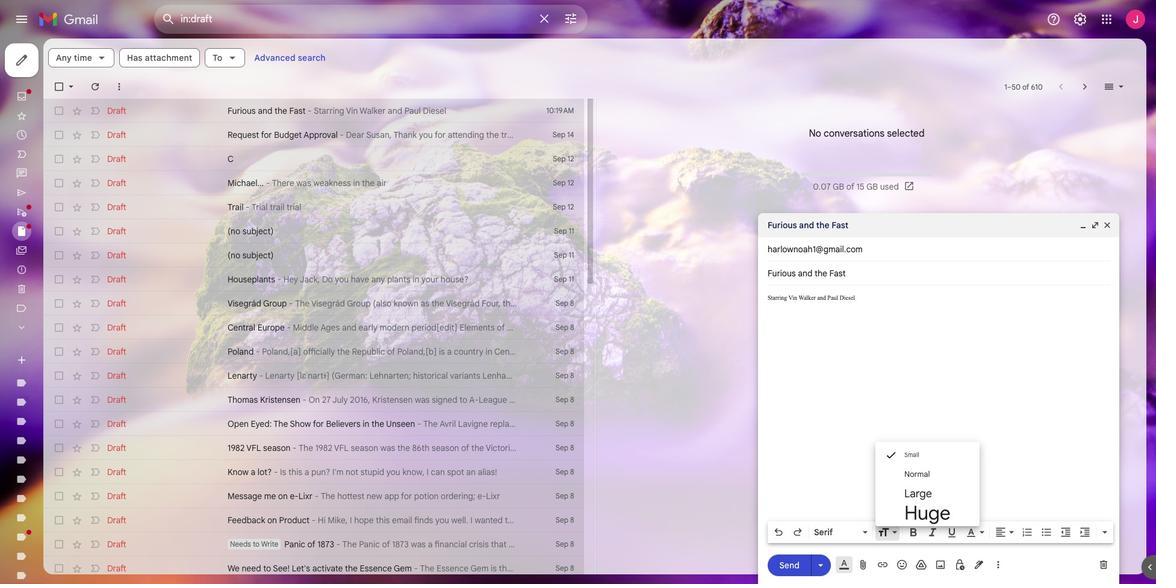 Task type: vqa. For each thing, say whether or not it's contained in the screenshot.
sixth 'Draft' from the bottom of the the No conversations selected main content
yes



Task type: locate. For each thing, give the bounding box(es) containing it.
0 vertical spatial starring
[[314, 105, 344, 116]]

request
[[228, 129, 259, 140]]

see!
[[273, 563, 290, 574]]

9 sep 8 from the top
[[556, 491, 574, 500]]

e- up product
[[290, 491, 299, 502]]

7 draft from the top
[[107, 250, 126, 261]]

1 vertical spatial sep 11
[[554, 251, 574, 260]]

8 for lenarty -
[[570, 371, 574, 380]]

0 vertical spatial for
[[261, 129, 272, 140]]

1 horizontal spatial paul
[[828, 295, 838, 301]]

in left your
[[413, 274, 419, 285]]

(no subject) link
[[228, 225, 518, 237], [228, 249, 518, 261]]

- right season at the bottom
[[293, 443, 297, 454]]

conversations
[[824, 128, 885, 140]]

sep 8 for visegrád group -
[[556, 299, 574, 308]]

to left write
[[253, 540, 260, 549]]

is
[[280, 467, 286, 478]]

michael...
[[228, 178, 264, 189]]

11 8 from the top
[[570, 540, 574, 549]]

2 sep 8 from the top
[[556, 323, 574, 332]]

8 for thomas kristensen -
[[570, 395, 574, 404]]

3 11 from the top
[[569, 275, 574, 284]]

2 vertical spatial 11
[[569, 275, 574, 284]]

0 vertical spatial of
[[1023, 82, 1029, 91]]

sep 8 for feedback on product -
[[556, 516, 574, 525]]

in
[[353, 178, 360, 189], [413, 274, 419, 285], [363, 419, 369, 429]]

sep for message me on e-lixr - the hottest new app for potion ordering; e-lixr
[[556, 491, 568, 500]]

vin up c link
[[346, 105, 358, 116]]

essence
[[360, 563, 392, 574]]

sep for lenarty -
[[556, 371, 568, 380]]

2 vertical spatial for
[[401, 491, 412, 502]]

new
[[367, 491, 382, 502]]

1 horizontal spatial of
[[847, 181, 855, 192]]

1 (no subject) from the top
[[228, 226, 274, 237]]

sep for michael... - there was weakness in the air
[[553, 178, 566, 187]]

furious inside no conversations selected main content
[[228, 105, 256, 116]]

subject) for second (no subject) link from the bottom of the no conversations selected main content
[[243, 226, 274, 237]]

4 row from the top
[[43, 171, 584, 195]]

0 vertical spatial vin
[[346, 105, 358, 116]]

more formatting options image
[[1099, 526, 1111, 538]]

in right weakness on the top of page
[[353, 178, 360, 189]]

to
[[253, 540, 260, 549], [263, 563, 271, 574]]

any time
[[56, 52, 92, 63]]

2 vertical spatial in
[[363, 419, 369, 429]]

- right the unseen
[[417, 419, 421, 429]]

draft for poland -
[[107, 346, 126, 357]]

2 vertical spatial sep 12
[[553, 202, 574, 211]]

0 horizontal spatial e-
[[290, 491, 299, 502]]

- right poland
[[256, 346, 260, 357]]

5 8 from the top
[[570, 395, 574, 404]]

of left "1873"
[[307, 539, 315, 550]]

the left hottest
[[321, 491, 335, 502]]

bold ‪(⌘b)‬ image
[[908, 526, 920, 538]]

fast inside dialog
[[832, 220, 849, 231]]

1 vertical spatial vin
[[789, 295, 797, 301]]

of right 50
[[1023, 82, 1029, 91]]

5 draft from the top
[[107, 202, 126, 213]]

3 8 from the top
[[570, 347, 574, 356]]

indent less ‪(⌘[)‬ image
[[1060, 526, 1072, 538]]

0 vertical spatial to
[[253, 540, 260, 549]]

lixr down alias!
[[486, 491, 500, 502]]

12 draft from the top
[[107, 370, 126, 381]]

group
[[263, 298, 287, 309]]

trial
[[287, 202, 301, 213]]

8 8 from the top
[[570, 467, 574, 476]]

1 vertical spatial the
[[321, 491, 335, 502]]

can
[[431, 467, 445, 478]]

draft for central europe -
[[107, 322, 126, 333]]

2 12 from the top
[[568, 178, 574, 187]]

send button
[[768, 554, 811, 576]]

0 vertical spatial furious
[[228, 105, 256, 116]]

1 horizontal spatial for
[[313, 419, 324, 429]]

8 draft from the top
[[107, 274, 126, 285]]

3 12 from the top
[[568, 202, 574, 211]]

· down details link
[[863, 538, 865, 547]]

furious for furious and the fast
[[768, 220, 797, 231]]

main menu image
[[14, 12, 29, 26]]

a left lot?
[[251, 467, 256, 478]]

14 draft from the top
[[107, 419, 126, 429]]

10 draft from the top
[[107, 322, 126, 333]]

1 horizontal spatial the
[[321, 491, 335, 502]]

11 draft from the top
[[107, 346, 126, 357]]

3 draft from the top
[[107, 154, 126, 164]]

and down harlownoah1@gmail.com
[[817, 295, 826, 301]]

walker down harlownoah1@gmail.com
[[799, 295, 816, 301]]

None search field
[[154, 5, 588, 34]]

there
[[272, 178, 294, 189]]

was
[[296, 178, 311, 189]]

0 horizontal spatial fast
[[289, 105, 306, 116]]

6 row from the top
[[43, 219, 584, 243]]

on left product
[[267, 515, 277, 526]]

0 vertical spatial in
[[353, 178, 360, 189]]

a right this
[[305, 467, 309, 478]]

2 11 from the top
[[569, 251, 574, 260]]

subject) down trial
[[243, 226, 274, 237]]

6 8 from the top
[[570, 419, 574, 428]]

ago
[[913, 514, 926, 523]]

None checkbox
[[53, 81, 65, 93], [53, 105, 65, 117], [53, 153, 65, 165], [53, 177, 65, 189], [53, 201, 65, 213], [53, 249, 65, 261], [53, 273, 65, 285], [53, 346, 65, 358], [53, 370, 65, 382], [53, 514, 65, 526], [53, 538, 65, 550], [53, 563, 65, 575], [53, 81, 65, 93], [53, 105, 65, 117], [53, 153, 65, 165], [53, 177, 65, 189], [53, 201, 65, 213], [53, 249, 65, 261], [53, 273, 65, 285], [53, 346, 65, 358], [53, 370, 65, 382], [53, 514, 65, 526], [53, 538, 65, 550], [53, 563, 65, 575]]

the
[[275, 105, 287, 116], [362, 178, 375, 189], [816, 220, 830, 231], [372, 419, 384, 429], [345, 563, 358, 574]]

1 vertical spatial paul
[[828, 295, 838, 301]]

diesel
[[423, 105, 446, 116], [840, 295, 855, 301]]

activity:
[[852, 514, 878, 523]]

sep 11
[[554, 226, 574, 235], [554, 251, 574, 260], [554, 275, 574, 284]]

- down "pun?"
[[315, 491, 319, 502]]

2 vertical spatial 12
[[568, 202, 574, 211]]

and
[[258, 105, 272, 116], [388, 105, 402, 116], [799, 220, 814, 231], [817, 295, 826, 301]]

12 for trail - trial trail trial
[[568, 202, 574, 211]]

2 lixr from the left
[[486, 491, 500, 502]]

1982 vfl season -
[[228, 443, 299, 454]]

you right "do" on the left
[[335, 274, 349, 285]]

0 horizontal spatial gb
[[833, 181, 844, 192]]

1 vertical spatial (no subject)
[[228, 250, 274, 261]]

3 sep 12 from the top
[[553, 202, 574, 211]]

(no subject) up 'houseplants'
[[228, 250, 274, 261]]

1 vertical spatial fast
[[832, 220, 849, 231]]

navigation
[[0, 39, 145, 584]]

2 8 from the top
[[570, 323, 574, 332]]

for right show
[[313, 419, 324, 429]]

sep 12
[[553, 154, 574, 163], [553, 178, 574, 187], [553, 202, 574, 211]]

paul inside text field
[[828, 295, 838, 301]]

i'm
[[332, 467, 344, 478]]

16 draft from the top
[[107, 467, 126, 478]]

sep for we need to see! let's activate the essence gem -
[[556, 564, 568, 573]]

0 vertical spatial subject)
[[243, 226, 274, 237]]

1 row from the top
[[43, 99, 584, 123]]

row
[[43, 99, 584, 123], [43, 123, 584, 147], [43, 147, 584, 171], [43, 171, 584, 195], [43, 195, 584, 219], [43, 219, 584, 243], [43, 243, 584, 267], [43, 267, 584, 291], [43, 291, 584, 316], [43, 316, 584, 340], [43, 340, 584, 364], [43, 364, 584, 388], [43, 388, 584, 412], [43, 412, 584, 436], [43, 436, 584, 460], [43, 460, 584, 484], [43, 484, 584, 508], [43, 508, 584, 532], [43, 532, 584, 556], [43, 556, 584, 581]]

0 vertical spatial (no subject) link
[[228, 225, 518, 237]]

i
[[427, 467, 429, 478]]

8 row from the top
[[43, 267, 584, 291]]

2 (no subject) from the top
[[228, 250, 274, 261]]

an
[[466, 467, 476, 478]]

1 vertical spatial of
[[847, 181, 855, 192]]

0 vertical spatial (no
[[228, 226, 240, 237]]

vin inside no conversations selected main content
[[346, 105, 358, 116]]

minimize image
[[1079, 220, 1088, 230]]

1 vertical spatial to
[[263, 563, 271, 574]]

formatting options toolbar
[[768, 522, 1114, 543]]

1 vertical spatial walker
[[799, 295, 816, 301]]

17 draft from the top
[[107, 491, 126, 502]]

0 vertical spatial on
[[278, 491, 288, 502]]

lixr down this
[[299, 491, 313, 502]]

the left the unseen
[[372, 419, 384, 429]]

sep for 1982 vfl season -
[[556, 443, 568, 452]]

sep for trail - trial trail trial
[[553, 202, 566, 211]]

no conversations selected main content
[[43, 39, 1147, 584]]

1 horizontal spatial e-
[[478, 491, 486, 502]]

0 horizontal spatial furious
[[228, 105, 256, 116]]

you left know,
[[387, 467, 400, 478]]

walker up c link
[[360, 105, 386, 116]]

indent more ‪(⌘])‬ image
[[1079, 526, 1091, 538]]

20 draft from the top
[[107, 563, 126, 574]]

terms link
[[812, 538, 832, 547]]

10 sep 8 from the top
[[556, 516, 574, 525]]

0 vertical spatial walker
[[360, 105, 386, 116]]

1 vertical spatial starring
[[768, 295, 787, 301]]

fast inside no conversations selected main content
[[289, 105, 306, 116]]

sep for central europe -
[[556, 323, 568, 332]]

8 for central europe -
[[570, 323, 574, 332]]

1 horizontal spatial on
[[278, 491, 288, 502]]

bulleted list ‪(⌘⇧8)‬ image
[[1041, 526, 1053, 538]]

0 vertical spatial diesel
[[423, 105, 446, 116]]

1 horizontal spatial diesel
[[840, 295, 855, 301]]

has
[[127, 52, 143, 63]]

(no subject) for 1st (no subject) link from the bottom of the no conversations selected main content
[[228, 250, 274, 261]]

0 horizontal spatial starring
[[314, 105, 344, 116]]

1 vertical spatial 12
[[568, 178, 574, 187]]

1 horizontal spatial a
[[305, 467, 309, 478]]

1
[[1005, 82, 1007, 91]]

1 vertical spatial diesel
[[840, 295, 855, 301]]

1 horizontal spatial starring
[[768, 295, 787, 301]]

0 horizontal spatial diesel
[[423, 105, 446, 116]]

furious and the fast
[[768, 220, 849, 231]]

follow link to manage storage image
[[904, 181, 916, 193]]

undo ‪(⌘z)‬ image
[[773, 526, 785, 538]]

we
[[228, 563, 240, 574]]

draft
[[107, 105, 126, 116], [107, 129, 126, 140], [107, 154, 126, 164], [107, 178, 126, 189], [107, 202, 126, 213], [107, 226, 126, 237], [107, 250, 126, 261], [107, 274, 126, 285], [107, 298, 126, 309], [107, 322, 126, 333], [107, 346, 126, 357], [107, 370, 126, 381], [107, 394, 126, 405], [107, 419, 126, 429], [107, 443, 126, 454], [107, 467, 126, 478], [107, 491, 126, 502], [107, 515, 126, 526], [107, 539, 126, 550], [107, 563, 126, 574]]

has attachment
[[127, 52, 192, 63]]

fast up the budget
[[289, 105, 306, 116]]

4 sep 8 from the top
[[556, 371, 574, 380]]

thomas
[[228, 394, 258, 405]]

6 sep 8 from the top
[[556, 419, 574, 428]]

1 horizontal spatial in
[[363, 419, 369, 429]]

fast for furious and the fast - starring vin walker and paul diesel
[[289, 105, 306, 116]]

sep for poland -
[[556, 347, 568, 356]]

0 horizontal spatial for
[[261, 129, 272, 140]]

2 sep 12 from the top
[[553, 178, 574, 187]]

2 draft from the top
[[107, 129, 126, 140]]

1 vertical spatial sep 12
[[553, 178, 574, 187]]

11 for 1st (no subject) link from the bottom of the no conversations selected main content
[[569, 251, 574, 260]]

trail
[[228, 202, 244, 213]]

(no subject) down trial
[[228, 226, 274, 237]]

(no up 'houseplants'
[[228, 250, 240, 261]]

support image
[[1047, 12, 1061, 26]]

sep 8 for message me on e-lixr - the hottest new app for potion ordering; e-lixr
[[556, 491, 574, 500]]

the right the activate
[[345, 563, 358, 574]]

10 row from the top
[[43, 316, 584, 340]]

sep 8
[[556, 299, 574, 308], [556, 323, 574, 332], [556, 347, 574, 356], [556, 371, 574, 380], [556, 395, 574, 404], [556, 419, 574, 428], [556, 443, 574, 452], [556, 467, 574, 476], [556, 491, 574, 500], [556, 516, 574, 525], [556, 540, 574, 549], [556, 564, 574, 573]]

subject) up 'houseplants'
[[243, 250, 274, 261]]

8 sep 8 from the top
[[556, 467, 574, 476]]

· right terms
[[834, 538, 836, 547]]

- right approval on the top left of the page
[[340, 129, 344, 140]]

3 row from the top
[[43, 147, 584, 171]]

10 8 from the top
[[570, 516, 574, 525]]

1 vertical spatial 11
[[569, 251, 574, 260]]

search mail image
[[158, 8, 179, 30]]

fast
[[289, 105, 306, 116], [832, 220, 849, 231]]

3 sep 11 from the top
[[554, 275, 574, 284]]

lot?
[[258, 467, 272, 478]]

19 row from the top
[[43, 532, 584, 556]]

vin down harlownoah1@gmail.com
[[789, 295, 797, 301]]

draft for trail - trial trail trial
[[107, 202, 126, 213]]

0 vertical spatial 12
[[568, 154, 574, 163]]

18 draft from the top
[[107, 515, 126, 526]]

lenarty -
[[228, 370, 265, 381]]

1 vertical spatial subject)
[[243, 250, 274, 261]]

sep for thomas kristensen -
[[556, 395, 568, 404]]

7 sep 8 from the top
[[556, 443, 574, 452]]

0 horizontal spatial you
[[335, 274, 349, 285]]

furious for furious and the fast - starring vin walker and paul diesel
[[228, 105, 256, 116]]

19 draft from the top
[[107, 539, 126, 550]]

and up c link
[[388, 105, 402, 116]]

season
[[263, 443, 291, 454]]

spot
[[447, 467, 464, 478]]

to left see!
[[263, 563, 271, 574]]

0 horizontal spatial a
[[251, 467, 256, 478]]

2 vertical spatial sep 11
[[554, 275, 574, 284]]

furious inside dialog
[[768, 220, 797, 231]]

10:19 am
[[547, 106, 574, 115]]

None checkbox
[[53, 129, 65, 141], [53, 225, 65, 237], [53, 298, 65, 310], [53, 322, 65, 334], [53, 394, 65, 406], [53, 418, 65, 430], [53, 442, 65, 454], [53, 466, 65, 478], [53, 490, 65, 502], [53, 129, 65, 141], [53, 225, 65, 237], [53, 298, 65, 310], [53, 322, 65, 334], [53, 394, 65, 406], [53, 418, 65, 430], [53, 442, 65, 454], [53, 466, 65, 478], [53, 490, 65, 502]]

subject) for 1st (no subject) link from the bottom of the no conversations selected main content
[[243, 250, 274, 261]]

2 subject) from the top
[[243, 250, 274, 261]]

1 subject) from the top
[[243, 226, 274, 237]]

8 for poland -
[[570, 347, 574, 356]]

2 (no from the top
[[228, 250, 240, 261]]

11 sep 8 from the top
[[556, 540, 574, 549]]

0 vertical spatial sep 11
[[554, 226, 574, 235]]

4 draft from the top
[[107, 178, 126, 189]]

- right kristensen
[[303, 394, 307, 405]]

sep
[[553, 130, 566, 139], [553, 154, 566, 163], [553, 178, 566, 187], [553, 202, 566, 211], [554, 226, 567, 235], [554, 251, 567, 260], [554, 275, 567, 284], [556, 299, 568, 308], [556, 323, 568, 332], [556, 347, 568, 356], [556, 371, 568, 380], [556, 395, 568, 404], [556, 419, 568, 428], [556, 443, 568, 452], [556, 467, 568, 476], [556, 491, 568, 500], [556, 516, 568, 525], [556, 540, 568, 549], [556, 564, 568, 573]]

furious up harlownoah1@gmail.com
[[768, 220, 797, 231]]

attach files image
[[858, 559, 870, 571]]

1 horizontal spatial furious
[[768, 220, 797, 231]]

toggle confidential mode image
[[954, 559, 966, 571]]

12 sep 8 from the top
[[556, 564, 574, 573]]

0 horizontal spatial to
[[253, 540, 260, 549]]

9 draft from the top
[[107, 298, 126, 309]]

of
[[1023, 82, 1029, 91], [847, 181, 855, 192], [307, 539, 315, 550]]

1 sep 11 from the top
[[554, 226, 574, 235]]

0 vertical spatial sep 12
[[553, 154, 574, 163]]

13 draft from the top
[[107, 394, 126, 405]]

the up harlownoah1@gmail.com
[[816, 220, 830, 231]]

1 vertical spatial (no
[[228, 250, 240, 261]]

minutes
[[886, 514, 912, 523]]

16 row from the top
[[43, 460, 584, 484]]

of for gb
[[847, 181, 855, 192]]

and up harlownoah1@gmail.com
[[799, 220, 814, 231]]

50
[[1012, 82, 1021, 91]]

1 sep 8 from the top
[[556, 299, 574, 308]]

policies
[[897, 538, 922, 547]]

1 horizontal spatial lixr
[[486, 491, 500, 502]]

2 vertical spatial of
[[307, 539, 315, 550]]

draft for message me on e-lixr - the hottest new app for potion ordering; e-lixr
[[107, 491, 126, 502]]

air
[[377, 178, 387, 189]]

0 vertical spatial 11
[[569, 226, 574, 235]]

eyed:
[[251, 419, 272, 429]]

5 sep 8 from the top
[[556, 395, 574, 404]]

1 vertical spatial you
[[387, 467, 400, 478]]

0 vertical spatial the
[[274, 419, 288, 429]]

4 8 from the top
[[570, 371, 574, 380]]

1 vertical spatial in
[[413, 274, 419, 285]]

draft for lenarty -
[[107, 370, 126, 381]]

(no down trail
[[228, 226, 240, 237]]

1 vertical spatial (no subject) link
[[228, 249, 518, 261]]

furious up request
[[228, 105, 256, 116]]

1 vertical spatial on
[[267, 515, 277, 526]]

in right believers
[[363, 419, 369, 429]]

9 row from the top
[[43, 291, 584, 316]]

diesel inside text field
[[840, 295, 855, 301]]

on right me
[[278, 491, 288, 502]]

1 horizontal spatial gb
[[867, 181, 878, 192]]

gb right 0.07
[[833, 181, 844, 192]]

1 horizontal spatial walker
[[799, 295, 816, 301]]

need
[[242, 563, 261, 574]]

0 horizontal spatial walker
[[360, 105, 386, 116]]

1 11 from the top
[[569, 226, 574, 235]]

0 horizontal spatial vin
[[346, 105, 358, 116]]

7 8 from the top
[[570, 443, 574, 452]]

potion
[[414, 491, 439, 502]]

0 vertical spatial you
[[335, 274, 349, 285]]

2 horizontal spatial of
[[1023, 82, 1029, 91]]

9 8 from the top
[[570, 491, 574, 500]]

fast for furious and the fast
[[832, 220, 849, 231]]

0 horizontal spatial ·
[[834, 538, 836, 547]]

1 8 from the top
[[570, 299, 574, 308]]

older image
[[1079, 81, 1091, 93]]

(no
[[228, 226, 240, 237], [228, 250, 240, 261]]

sep 8 for open eyed: the show for believers in the unseen -
[[556, 419, 574, 428]]

(no for second (no subject) link from the bottom of the no conversations selected main content
[[228, 226, 240, 237]]

1 vertical spatial furious
[[768, 220, 797, 231]]

of left 15
[[847, 181, 855, 192]]

toggle split pane mode image
[[1103, 81, 1115, 93]]

- right gem
[[414, 563, 418, 574]]

fast up harlownoah1@gmail.com
[[832, 220, 849, 231]]

vin inside text field
[[789, 295, 797, 301]]

lixr
[[299, 491, 313, 502], [486, 491, 500, 502]]

1 (no from the top
[[228, 226, 240, 237]]

close image
[[1103, 220, 1112, 230]]

0 vertical spatial fast
[[289, 105, 306, 116]]

2 · from the left
[[863, 538, 865, 547]]

0 horizontal spatial paul
[[404, 105, 421, 116]]

gb right 15
[[867, 181, 878, 192]]

trail - trial trail trial
[[228, 202, 301, 213]]

visegrád group -
[[228, 298, 295, 309]]

- right product
[[312, 515, 316, 526]]

0 horizontal spatial lixr
[[299, 491, 313, 502]]

3 sep 8 from the top
[[556, 347, 574, 356]]

for right app
[[401, 491, 412, 502]]

hottest
[[337, 491, 364, 502]]

12 row from the top
[[43, 364, 584, 388]]

2 sep 11 from the top
[[554, 251, 574, 260]]

the right 'eyed:'
[[274, 419, 288, 429]]

selected
[[887, 128, 925, 140]]

12 8 from the top
[[570, 564, 574, 573]]

sep for request for budget approval -
[[553, 130, 566, 139]]

for left the budget
[[261, 129, 272, 140]]

sep 12 for trail - trial trail trial
[[553, 202, 574, 211]]

15 draft from the top
[[107, 443, 126, 454]]

1 lixr from the left
[[299, 491, 313, 502]]

panic
[[284, 539, 305, 550]]

1 horizontal spatial vin
[[789, 295, 797, 301]]

open eyed: the show for believers in the unseen -
[[228, 419, 423, 429]]

1 horizontal spatial fast
[[832, 220, 849, 231]]

- left is
[[274, 467, 278, 478]]

central europe -
[[228, 322, 293, 333]]

0 vertical spatial (no subject)
[[228, 226, 274, 237]]

0 vertical spatial paul
[[404, 105, 421, 116]]

1 draft from the top
[[107, 105, 126, 116]]

poland -
[[228, 346, 262, 357]]

feedback on product -
[[228, 515, 318, 526]]

request for budget approval -
[[228, 129, 346, 140]]

advanced search button
[[250, 47, 331, 69]]

draft for feedback on product -
[[107, 515, 126, 526]]

610
[[1031, 82, 1043, 91]]

1 horizontal spatial ·
[[863, 538, 865, 547]]

more image
[[113, 81, 125, 93]]

write
[[261, 540, 278, 549]]

e- right ordering;
[[478, 491, 486, 502]]

5 row from the top
[[43, 195, 584, 219]]

more options image
[[995, 559, 1002, 571]]



Task type: describe. For each thing, give the bounding box(es) containing it.
draft for houseplants - hey jack, do you have any plants in your house?
[[107, 274, 126, 285]]

18 row from the top
[[43, 508, 584, 532]]

insert emoji ‪(⌘⇧2)‬ image
[[896, 559, 908, 571]]

needs to write panic of 1873 -
[[230, 539, 342, 550]]

alias!
[[478, 467, 497, 478]]

program policies link
[[867, 538, 922, 547]]

numbered list ‪(⌘⇧7)‬ image
[[1021, 526, 1033, 538]]

terms
[[812, 538, 832, 547]]

clear search image
[[532, 7, 556, 31]]

sep for houseplants - hey jack, do you have any plants in your house?
[[554, 275, 567, 284]]

vfl
[[246, 443, 261, 454]]

insert photo image
[[935, 559, 947, 571]]

the up request for budget approval -
[[275, 105, 287, 116]]

c link
[[228, 153, 518, 165]]

to inside needs to write panic of 1873 -
[[253, 540, 260, 549]]

the left air
[[362, 178, 375, 189]]

0 horizontal spatial the
[[274, 419, 288, 429]]

1 · from the left
[[834, 538, 836, 547]]

8 for open eyed: the show for believers in the unseen -
[[570, 419, 574, 428]]

details
[[856, 526, 878, 535]]

13 row from the top
[[43, 388, 584, 412]]

sep 8 for poland -
[[556, 347, 574, 356]]

1 a from the left
[[251, 467, 256, 478]]

17 row from the top
[[43, 484, 584, 508]]

account
[[824, 514, 851, 523]]

poland
[[228, 346, 254, 357]]

1 horizontal spatial to
[[263, 563, 271, 574]]

starring inside row
[[314, 105, 344, 116]]

14
[[567, 130, 574, 139]]

to
[[213, 52, 223, 63]]

unseen
[[386, 419, 415, 429]]

trail
[[270, 202, 284, 213]]

1 e- from the left
[[290, 491, 299, 502]]

(no subject) for second (no subject) link from the bottom of the no conversations selected main content
[[228, 226, 274, 237]]

draft for michael... - there was weakness in the air
[[107, 178, 126, 189]]

draft for we need to see! let's activate the essence gem -
[[107, 563, 126, 574]]

of for 50
[[1023, 82, 1029, 91]]

feedback
[[228, 515, 265, 526]]

starring vin walker and paul diesel
[[768, 295, 855, 301]]

0 horizontal spatial in
[[353, 178, 360, 189]]

believers
[[326, 419, 361, 429]]

me
[[264, 491, 276, 502]]

large
[[905, 487, 932, 500]]

Search mail text field
[[181, 13, 530, 25]]

Subject field
[[768, 267, 1110, 279]]

(no for 1st (no subject) link from the bottom of the no conversations selected main content
[[228, 250, 240, 261]]

lenarty
[[228, 370, 257, 381]]

your
[[422, 274, 439, 285]]

and up request for budget approval -
[[258, 105, 272, 116]]

draft for know a lot? - is this a pun? i'm not stupid you know, i can spot an alias!
[[107, 467, 126, 478]]

2 a from the left
[[305, 467, 309, 478]]

sep 8 for lenarty -
[[556, 371, 574, 380]]

8 for visegrád group -
[[570, 299, 574, 308]]

8 for feedback on product -
[[570, 516, 574, 525]]

insert files using drive image
[[915, 559, 927, 571]]

sep 8 for know a lot? - is this a pun? i'm not stupid you know, i can spot an alias!
[[556, 467, 574, 476]]

italic ‪(⌘i)‬ image
[[927, 526, 939, 538]]

sep 8 for central europe -
[[556, 323, 574, 332]]

small
[[905, 451, 919, 459]]

insert link ‪(⌘k)‬ image
[[877, 559, 889, 571]]

paul inside no conversations selected main content
[[404, 105, 421, 116]]

to button
[[205, 48, 245, 67]]

discard draft ‪(⌘⇧d)‬ image
[[1098, 559, 1110, 571]]

0.07
[[813, 181, 831, 192]]

houseplants - hey jack, do you have any plants in your house?
[[228, 274, 469, 285]]

privacy link
[[838, 538, 862, 547]]

- right europe
[[287, 322, 291, 333]]

gem
[[394, 563, 412, 574]]

3
[[880, 514, 884, 523]]

large menu
[[876, 442, 980, 526]]

settings image
[[1073, 12, 1088, 26]]

sep for open eyed: the show for believers in the unseen -
[[556, 419, 568, 428]]

sep for feedback on product -
[[556, 516, 568, 525]]

1 50 of 610
[[1005, 82, 1043, 91]]

refresh image
[[89, 81, 101, 93]]

8 for message me on e-lixr - the hottest new app for potion ordering; e-lixr
[[570, 491, 574, 500]]

furious and the fast dialog
[[758, 213, 1120, 584]]

jack,
[[300, 274, 320, 285]]

20 row from the top
[[43, 556, 584, 581]]

harlownoah1@gmail.com
[[768, 244, 863, 255]]

sep for know a lot? - is this a pun? i'm not stupid you know, i can spot an alias!
[[556, 467, 568, 476]]

do
[[322, 274, 333, 285]]

11 row from the top
[[43, 340, 584, 364]]

any time button
[[48, 48, 114, 67]]

product
[[279, 515, 310, 526]]

time
[[74, 52, 92, 63]]

message
[[228, 491, 262, 502]]

used
[[880, 181, 899, 192]]

- right "1873"
[[336, 539, 340, 550]]

15 row from the top
[[43, 436, 584, 460]]

walker inside row
[[360, 105, 386, 116]]

gmail image
[[39, 7, 104, 31]]

- right trail
[[246, 202, 250, 213]]

8 for know a lot? - is this a pun? i'm not stupid you know, i can spot an alias!
[[570, 467, 574, 476]]

app
[[384, 491, 399, 502]]

draft for open eyed: the show for believers in the unseen -
[[107, 419, 126, 429]]

draft for furious and the fast - starring vin walker and paul diesel
[[107, 105, 126, 116]]

the inside furious and the fast dialog
[[816, 220, 830, 231]]

1 (no subject) link from the top
[[228, 225, 518, 237]]

draft for thomas kristensen -
[[107, 394, 126, 405]]

advanced search options image
[[559, 7, 583, 31]]

2 horizontal spatial in
[[413, 274, 419, 285]]

8 for 1982 vfl season -
[[570, 443, 574, 452]]

sep for visegrád group -
[[556, 299, 568, 308]]

0 horizontal spatial on
[[267, 515, 277, 526]]

sep 8 for we need to see! let's activate the essence gem -
[[556, 564, 574, 573]]

normal
[[905, 469, 930, 479]]

needs
[[230, 540, 251, 549]]

- left there
[[266, 178, 270, 189]]

insert signature image
[[973, 559, 985, 571]]

draft for visegrád group -
[[107, 298, 126, 309]]

thomas kristensen -
[[228, 394, 309, 405]]

6 draft from the top
[[107, 226, 126, 237]]

diesel inside no conversations selected main content
[[423, 105, 446, 116]]

- right lenarty at the left
[[259, 370, 263, 381]]

advanced
[[254, 52, 296, 63]]

advanced search
[[254, 52, 326, 63]]

2 e- from the left
[[478, 491, 486, 502]]

sep 11 for second (no subject) link from the bottom of the no conversations selected main content
[[554, 226, 574, 235]]

plants
[[387, 274, 411, 285]]

sep 8 for thomas kristensen -
[[556, 395, 574, 404]]

0 horizontal spatial of
[[307, 539, 315, 550]]

12 for michael... - there was weakness in the air
[[568, 178, 574, 187]]

show
[[290, 419, 311, 429]]

underline ‪(⌘u)‬ image
[[946, 527, 958, 539]]

- left hey at top left
[[277, 274, 281, 285]]

2 gb from the left
[[867, 181, 878, 192]]

- up approval on the top left of the page
[[308, 105, 312, 116]]

serif option
[[812, 526, 861, 538]]

budget
[[274, 129, 302, 140]]

activate
[[312, 563, 343, 574]]

sep 12 for michael... - there was weakness in the air
[[553, 178, 574, 187]]

more send options image
[[815, 559, 827, 571]]

starring inside text field
[[768, 295, 787, 301]]

we need to see! let's activate the essence gem -
[[228, 563, 420, 574]]

sep 14
[[553, 130, 574, 139]]

know,
[[403, 467, 425, 478]]

this
[[288, 467, 302, 478]]

ordering;
[[441, 491, 475, 502]]

furious and the fast - starring vin walker and paul diesel
[[228, 105, 446, 116]]

know a lot? - is this a pun? i'm not stupid you know, i can spot an alias!
[[228, 467, 497, 478]]

2 horizontal spatial for
[[401, 491, 412, 502]]

stupid
[[361, 467, 384, 478]]

c
[[228, 154, 234, 164]]

any
[[56, 52, 72, 63]]

know
[[228, 467, 249, 478]]

visegrád
[[228, 298, 261, 309]]

program
[[867, 538, 895, 547]]

attachment
[[145, 52, 192, 63]]

1 gb from the left
[[833, 181, 844, 192]]

14 row from the top
[[43, 412, 584, 436]]

approval
[[304, 129, 338, 140]]

europe
[[258, 322, 285, 333]]

trial
[[252, 202, 268, 213]]

1 vertical spatial for
[[313, 419, 324, 429]]

pun?
[[311, 467, 330, 478]]

sep 8 for 1982 vfl season -
[[556, 443, 574, 452]]

pop out image
[[1091, 220, 1100, 230]]

details link
[[856, 526, 878, 535]]

11 for second (no subject) link from the bottom of the no conversations selected main content
[[569, 226, 574, 235]]

central
[[228, 322, 255, 333]]

draft for request for budget approval -
[[107, 129, 126, 140]]

sep 11 for 1st (no subject) link from the bottom of the no conversations selected main content
[[554, 251, 574, 260]]

7 row from the top
[[43, 243, 584, 267]]

walker inside the starring vin walker and paul diesel text field
[[799, 295, 816, 301]]

privacy
[[838, 538, 862, 547]]

2 (no subject) link from the top
[[228, 249, 518, 261]]

serif
[[814, 527, 833, 538]]

15
[[857, 181, 865, 192]]

2 row from the top
[[43, 123, 584, 147]]

1 12 from the top
[[568, 154, 574, 163]]

1 horizontal spatial you
[[387, 467, 400, 478]]

redo ‪(⌘y)‬ image
[[792, 526, 804, 538]]

8 for we need to see! let's activate the essence gem -
[[570, 564, 574, 573]]

draft for 1982 vfl season -
[[107, 443, 126, 454]]

house?
[[441, 274, 469, 285]]

Message Body text field
[[768, 291, 1110, 518]]

weakness
[[313, 178, 351, 189]]

1 sep 12 from the top
[[553, 154, 574, 163]]

no
[[809, 128, 821, 140]]

search
[[298, 52, 326, 63]]

and inside text field
[[817, 295, 826, 301]]

- right group
[[289, 298, 293, 309]]



